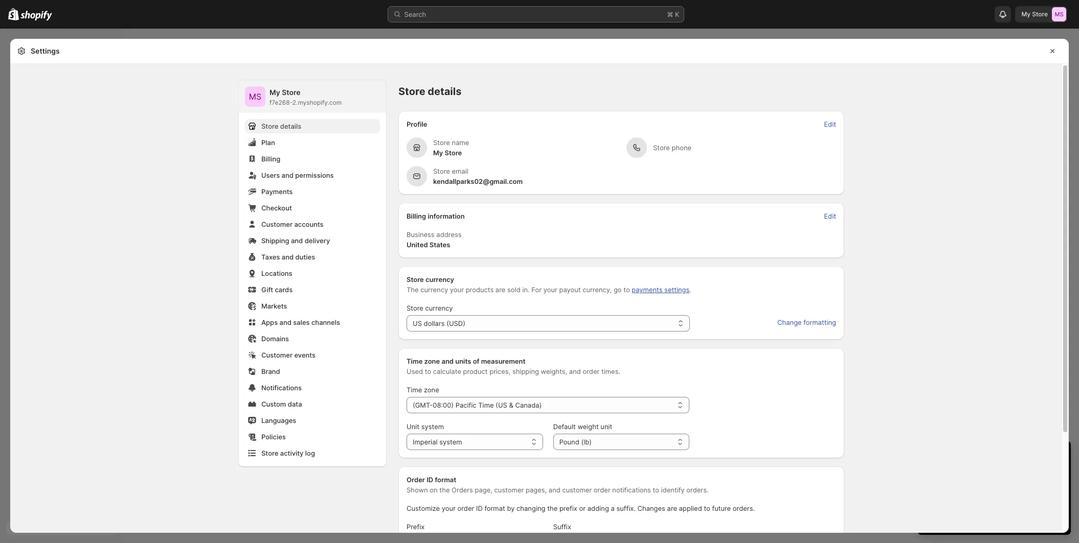 Task type: vqa. For each thing, say whether or not it's contained in the screenshot.
AND
yes



Task type: locate. For each thing, give the bounding box(es) containing it.
events
[[294, 351, 316, 360]]

1 vertical spatial edit button
[[818, 209, 842, 223]]

gift
[[261, 286, 273, 294]]

store activity log link
[[245, 446, 380, 461]]

to left future
[[704, 505, 710, 513]]

0 horizontal spatial shopify image
[[8, 8, 19, 20]]

ms button
[[245, 86, 265, 107]]

taxes and duties link
[[245, 250, 380, 264]]

imperial system
[[413, 438, 462, 446]]

taxes
[[261, 253, 280, 261]]

shopify image
[[8, 8, 19, 20], [21, 11, 52, 21]]

billing for billing
[[261, 155, 280, 163]]

store inside my store f7e268-2.myshopify.com
[[282, 88, 301, 97]]

0 horizontal spatial format
[[435, 476, 456, 484]]

my up store email kendallparks02@gmail.com
[[433, 149, 443, 157]]

2 edit button from the top
[[818, 209, 842, 223]]

edit button for billing information
[[818, 209, 842, 223]]

time
[[407, 357, 423, 366], [407, 386, 422, 394], [478, 401, 494, 410]]

and right pages,
[[549, 486, 560, 495]]

channels
[[311, 319, 340, 327]]

on
[[430, 486, 438, 495]]

1 horizontal spatial format
[[485, 505, 505, 513]]

1 horizontal spatial my
[[433, 149, 443, 157]]

order inside order id format shown on the orders page, customer pages, and customer order notifications to identify orders.
[[594, 486, 611, 495]]

time inside time zone and units of measurement used to calculate product prices, shipping weights, and order times.
[[407, 357, 423, 366]]

languages
[[261, 417, 296, 425]]

zone up the (gmt-
[[424, 386, 439, 394]]

users and permissions link
[[245, 168, 380, 183]]

billing information
[[407, 212, 465, 220]]

change formatting
[[777, 319, 836, 327]]

in.
[[522, 286, 530, 294]]

are left sold
[[495, 286, 505, 294]]

store up "the"
[[407, 276, 424, 284]]

policies
[[261, 433, 286, 441]]

0 vertical spatial edit
[[824, 120, 836, 128]]

settings
[[31, 47, 60, 55]]

store details up the profile
[[398, 85, 462, 98]]

1 customer from the left
[[494, 486, 524, 495]]

1 horizontal spatial store details
[[398, 85, 462, 98]]

1 horizontal spatial are
[[667, 505, 677, 513]]

products
[[466, 286, 494, 294]]

shown
[[407, 486, 428, 495]]

0 vertical spatial customer
[[261, 220, 293, 229]]

0 vertical spatial billing
[[261, 155, 280, 163]]

to right the go
[[624, 286, 630, 294]]

0 vertical spatial format
[[435, 476, 456, 484]]

0 vertical spatial time
[[407, 357, 423, 366]]

orders.
[[687, 486, 709, 495], [733, 505, 755, 513]]

store details link
[[245, 119, 380, 133]]

0 vertical spatial are
[[495, 286, 505, 294]]

1 customer from the top
[[261, 220, 293, 229]]

store activity log
[[261, 450, 315, 458]]

2 vertical spatial my
[[433, 149, 443, 157]]

2 vertical spatial currency
[[425, 304, 453, 312]]

apps
[[261, 319, 278, 327]]

store left email
[[433, 167, 450, 175]]

1 vertical spatial my
[[270, 88, 280, 97]]

unit system
[[407, 423, 444, 431]]

0 vertical spatial currency
[[426, 276, 454, 284]]

billing up the users
[[261, 155, 280, 163]]

id down page,
[[476, 505, 483, 513]]

zone
[[424, 357, 440, 366], [424, 386, 439, 394]]

0 horizontal spatial my
[[270, 88, 280, 97]]

customer events link
[[245, 348, 380, 363]]

0 horizontal spatial orders.
[[687, 486, 709, 495]]

users and permissions
[[261, 171, 334, 180]]

1 vertical spatial are
[[667, 505, 677, 513]]

1 edit from the top
[[824, 120, 836, 128]]

08:00)
[[433, 401, 454, 410]]

unit
[[601, 423, 612, 431]]

dialog
[[1073, 39, 1079, 533]]

customer down domains at the left bottom of page
[[261, 351, 293, 360]]

1 vertical spatial system
[[439, 438, 462, 446]]

id up "on"
[[427, 476, 433, 484]]

to inside store currency the currency your products are sold in. for your payout currency, go to payments settings .
[[624, 286, 630, 294]]

to right used
[[425, 368, 431, 376]]

(gmt-08:00) pacific time (us & canada)
[[413, 401, 542, 410]]

notifications
[[261, 384, 302, 392]]

1 vertical spatial customer
[[261, 351, 293, 360]]

store details up plan
[[261, 122, 301, 130]]

1 vertical spatial id
[[476, 505, 483, 513]]

order id format shown on the orders page, customer pages, and customer order notifications to identify orders.
[[407, 476, 709, 495]]

store up 'f7e268-'
[[282, 88, 301, 97]]

payments settings link
[[632, 286, 690, 294]]

change formatting button
[[771, 316, 842, 330]]

&
[[509, 401, 513, 410]]

my store
[[1022, 10, 1048, 18]]

taxes and duties
[[261, 253, 315, 261]]

payments
[[261, 188, 293, 196]]

duties
[[295, 253, 315, 261]]

0 vertical spatial system
[[421, 423, 444, 431]]

customer up the customize your order id format by changing the prefix or adding a suffix. changes are applied to future orders.
[[562, 486, 592, 495]]

0 horizontal spatial details
[[280, 122, 301, 130]]

my store image
[[245, 86, 265, 107]]

used
[[407, 368, 423, 376]]

0 vertical spatial id
[[427, 476, 433, 484]]

orders. inside order id format shown on the orders page, customer pages, and customer order notifications to identify orders.
[[687, 486, 709, 495]]

store down name
[[445, 149, 462, 157]]

suffix
[[553, 523, 571, 531]]

1 vertical spatial order
[[594, 486, 611, 495]]

time up used
[[407, 357, 423, 366]]

customize your order id format by changing the prefix or adding a suffix. changes are applied to future orders.
[[407, 505, 755, 513]]

edit button
[[818, 117, 842, 131], [818, 209, 842, 223]]

format up "on"
[[435, 476, 456, 484]]

orders. right future
[[733, 505, 755, 513]]

phone
[[672, 144, 692, 152]]

settings
[[664, 286, 690, 294]]

billing inside shop settings menu element
[[261, 155, 280, 163]]

customer
[[494, 486, 524, 495], [562, 486, 592, 495]]

0 vertical spatial my
[[1022, 10, 1031, 18]]

billing up business
[[407, 212, 426, 220]]

0 horizontal spatial id
[[427, 476, 433, 484]]

0 vertical spatial order
[[583, 368, 600, 376]]

customer down checkout
[[261, 220, 293, 229]]

0 horizontal spatial store details
[[261, 122, 301, 130]]

and right the weights,
[[569, 368, 581, 376]]

the right "on"
[[439, 486, 450, 495]]

store inside store currency the currency your products are sold in. for your payout currency, go to payments settings .
[[407, 276, 424, 284]]

time left (us
[[478, 401, 494, 410]]

information
[[428, 212, 465, 220]]

system up imperial system at left
[[421, 423, 444, 431]]

to left the identify
[[653, 486, 659, 495]]

us
[[413, 320, 422, 328]]

order left 'times.'
[[583, 368, 600, 376]]

plan link
[[245, 136, 380, 150]]

0 horizontal spatial customer
[[494, 486, 524, 495]]

order up adding
[[594, 486, 611, 495]]

notifications
[[612, 486, 651, 495]]

0 horizontal spatial the
[[439, 486, 450, 495]]

a
[[611, 505, 615, 513]]

2 vertical spatial order
[[457, 505, 474, 513]]

orders. up applied
[[687, 486, 709, 495]]

my store image
[[1052, 7, 1066, 21]]

and
[[282, 171, 294, 180], [291, 237, 303, 245], [282, 253, 294, 261], [280, 319, 291, 327], [442, 357, 454, 366], [569, 368, 581, 376], [549, 486, 560, 495]]

0 vertical spatial zone
[[424, 357, 440, 366]]

store inside store email kendallparks02@gmail.com
[[433, 167, 450, 175]]

my store f7e268-2.myshopify.com
[[270, 88, 342, 106]]

by
[[507, 505, 515, 513]]

my inside my store f7e268-2.myshopify.com
[[270, 88, 280, 97]]

business
[[407, 231, 435, 239]]

1 vertical spatial details
[[280, 122, 301, 130]]

system for imperial system
[[439, 438, 462, 446]]

customer up 'by'
[[494, 486, 524, 495]]

2 customer from the left
[[562, 486, 592, 495]]

format left 'by'
[[485, 505, 505, 513]]

time zone
[[407, 386, 439, 394]]

1 horizontal spatial details
[[428, 85, 462, 98]]

2 horizontal spatial my
[[1022, 10, 1031, 18]]

store phone
[[653, 144, 692, 152]]

0 vertical spatial details
[[428, 85, 462, 98]]

custom
[[261, 400, 286, 409]]

0 vertical spatial orders.
[[687, 486, 709, 495]]

2 customer from the top
[[261, 351, 293, 360]]

custom data link
[[245, 397, 380, 412]]

us dollars (usd)
[[413, 320, 465, 328]]

times.
[[601, 368, 620, 376]]

details inside store details "link"
[[280, 122, 301, 130]]

currency for store currency
[[425, 304, 453, 312]]

1 vertical spatial edit
[[824, 212, 836, 220]]

my for my store f7e268-2.myshopify.com
[[270, 88, 280, 97]]

(usd)
[[447, 320, 465, 328]]

1 vertical spatial store details
[[261, 122, 301, 130]]

store up plan
[[261, 122, 278, 130]]

and right taxes
[[282, 253, 294, 261]]

1 horizontal spatial orders.
[[733, 505, 755, 513]]

store
[[1032, 10, 1048, 18], [398, 85, 425, 98], [282, 88, 301, 97], [261, 122, 278, 130], [433, 139, 450, 147], [653, 144, 670, 152], [445, 149, 462, 157], [433, 167, 450, 175], [407, 276, 424, 284], [407, 304, 423, 312], [261, 450, 278, 458]]

the left prefix
[[547, 505, 558, 513]]

1 horizontal spatial billing
[[407, 212, 426, 220]]

default weight unit
[[553, 423, 612, 431]]

⌘
[[667, 10, 673, 18]]

measurement
[[481, 357, 525, 366]]

system
[[421, 423, 444, 431], [439, 438, 462, 446]]

time up the (gmt-
[[407, 386, 422, 394]]

store up us at bottom left
[[407, 304, 423, 312]]

shipping
[[261, 237, 289, 245]]

1 vertical spatial orders.
[[733, 505, 755, 513]]

order down orders
[[457, 505, 474, 513]]

2 edit from the top
[[824, 212, 836, 220]]

0 vertical spatial edit button
[[818, 117, 842, 131]]

payments
[[632, 286, 663, 294]]

apps and sales channels link
[[245, 316, 380, 330]]

1 vertical spatial time
[[407, 386, 422, 394]]

0 horizontal spatial are
[[495, 286, 505, 294]]

my left my store image
[[1022, 10, 1031, 18]]

id inside order id format shown on the orders page, customer pages, and customer order notifications to identify orders.
[[427, 476, 433, 484]]

store left my store image
[[1032, 10, 1048, 18]]

zone up calculate
[[424, 357, 440, 366]]

1 horizontal spatial customer
[[562, 486, 592, 495]]

edit for billing information
[[824, 212, 836, 220]]

1 vertical spatial the
[[547, 505, 558, 513]]

are left applied
[[667, 505, 677, 513]]

system right "imperial"
[[439, 438, 462, 446]]

adding
[[588, 505, 609, 513]]

f7e268-
[[270, 99, 292, 106]]

edit
[[824, 120, 836, 128], [824, 212, 836, 220]]

0 vertical spatial the
[[439, 486, 450, 495]]

1 vertical spatial format
[[485, 505, 505, 513]]

0 horizontal spatial billing
[[261, 155, 280, 163]]

store left phone
[[653, 144, 670, 152]]

1 horizontal spatial shopify image
[[21, 11, 52, 21]]

1 vertical spatial billing
[[407, 212, 426, 220]]

my up 'f7e268-'
[[270, 88, 280, 97]]

your right for
[[543, 286, 557, 294]]

change
[[777, 319, 802, 327]]

1 edit button from the top
[[818, 117, 842, 131]]

1 vertical spatial zone
[[424, 386, 439, 394]]

payout
[[559, 286, 581, 294]]

pound
[[559, 438, 579, 446]]

order
[[583, 368, 600, 376], [594, 486, 611, 495], [457, 505, 474, 513]]

order inside time zone and units of measurement used to calculate product prices, shipping weights, and order times.
[[583, 368, 600, 376]]

default
[[553, 423, 576, 431]]

my
[[1022, 10, 1031, 18], [270, 88, 280, 97], [433, 149, 443, 157]]

custom data
[[261, 400, 302, 409]]

zone inside time zone and units of measurement used to calculate product prices, shipping weights, and order times.
[[424, 357, 440, 366]]



Task type: describe. For each thing, give the bounding box(es) containing it.
zone for time zone
[[424, 386, 439, 394]]

suffix.
[[617, 505, 636, 513]]

store details inside "link"
[[261, 122, 301, 130]]

for
[[532, 286, 542, 294]]

zone for time zone and units of measurement used to calculate product prices, shipping weights, and order times.
[[424, 357, 440, 366]]

2 vertical spatial time
[[478, 401, 494, 410]]

store name my store
[[433, 139, 469, 157]]

store left name
[[433, 139, 450, 147]]

weight
[[578, 423, 599, 431]]

currency,
[[583, 286, 612, 294]]

the inside order id format shown on the orders page, customer pages, and customer order notifications to identify orders.
[[439, 486, 450, 495]]

and up calculate
[[442, 357, 454, 366]]

1 horizontal spatial the
[[547, 505, 558, 513]]

markets
[[261, 302, 287, 310]]

log
[[305, 450, 315, 458]]

time for time zone and units of measurement used to calculate product prices, shipping weights, and order times.
[[407, 357, 423, 366]]

currency for store currency the currency your products are sold in. for your payout currency, go to payments settings .
[[426, 276, 454, 284]]

edit button for profile
[[818, 117, 842, 131]]

email
[[452, 167, 468, 175]]

the
[[407, 286, 419, 294]]

system for unit system
[[421, 423, 444, 431]]

shipping and delivery link
[[245, 234, 380, 248]]

edit for profile
[[824, 120, 836, 128]]

store up the profile
[[398, 85, 425, 98]]

dollars
[[424, 320, 445, 328]]

data
[[288, 400, 302, 409]]

(lb)
[[581, 438, 592, 446]]

search
[[404, 10, 426, 18]]

billing for billing information
[[407, 212, 426, 220]]

store down policies
[[261, 450, 278, 458]]

activity
[[280, 450, 304, 458]]

sold
[[507, 286, 521, 294]]

⌘ k
[[667, 10, 679, 18]]

changing
[[517, 505, 545, 513]]

apps and sales channels
[[261, 319, 340, 327]]

applied
[[679, 505, 702, 513]]

store email kendallparks02@gmail.com
[[433, 167, 523, 186]]

imperial
[[413, 438, 438, 446]]

product
[[463, 368, 488, 376]]

(us
[[496, 401, 507, 410]]

locations
[[261, 270, 292, 278]]

brand
[[261, 368, 280, 376]]

1 vertical spatial currency
[[421, 286, 448, 294]]

sales
[[293, 319, 310, 327]]

delivery
[[305, 237, 330, 245]]

domains
[[261, 335, 289, 343]]

unit
[[407, 423, 419, 431]]

shipping
[[512, 368, 539, 376]]

address
[[436, 231, 462, 239]]

plan
[[261, 139, 275, 147]]

customer for customer accounts
[[261, 220, 293, 229]]

pound (lb)
[[559, 438, 592, 446]]

time for time zone
[[407, 386, 422, 394]]

your trial just started element
[[918, 468, 1071, 535]]

format inside order id format shown on the orders page, customer pages, and customer order notifications to identify orders.
[[435, 476, 456, 484]]

your down orders
[[442, 505, 456, 513]]

my inside store name my store
[[433, 149, 443, 157]]

to inside time zone and units of measurement used to calculate product prices, shipping weights, and order times.
[[425, 368, 431, 376]]

my for my store
[[1022, 10, 1031, 18]]

prefix
[[407, 523, 425, 531]]

users
[[261, 171, 280, 180]]

0 vertical spatial store details
[[398, 85, 462, 98]]

store inside "link"
[[261, 122, 278, 130]]

and right the users
[[282, 171, 294, 180]]

weights,
[[541, 368, 567, 376]]

and right apps
[[280, 319, 291, 327]]

or
[[579, 505, 586, 513]]

shipping and delivery
[[261, 237, 330, 245]]

customer for customer events
[[261, 351, 293, 360]]

identify
[[661, 486, 685, 495]]

cards
[[275, 286, 293, 294]]

.
[[690, 286, 691, 294]]

of
[[473, 357, 479, 366]]

policies link
[[245, 430, 380, 444]]

units
[[455, 357, 471, 366]]

settings dialog
[[10, 39, 1069, 544]]

name
[[452, 139, 469, 147]]

k
[[675, 10, 679, 18]]

and down customer accounts at top
[[291, 237, 303, 245]]

formatting
[[804, 319, 836, 327]]

time zone and units of measurement used to calculate product prices, shipping weights, and order times.
[[407, 357, 620, 376]]

your left products
[[450, 286, 464, 294]]

canada)
[[515, 401, 542, 410]]

customer accounts link
[[245, 217, 380, 232]]

checkout
[[261, 204, 292, 212]]

kendallparks02@gmail.com
[[433, 177, 523, 186]]

payments link
[[245, 185, 380, 199]]

domains link
[[245, 332, 380, 346]]

profile
[[407, 120, 427, 128]]

store currency the currency your products are sold in. for your payout currency, go to payments settings .
[[407, 276, 691, 294]]

to inside order id format shown on the orders page, customer pages, and customer order notifications to identify orders.
[[653, 486, 659, 495]]

shop settings menu element
[[239, 80, 386, 467]]

are inside store currency the currency your products are sold in. for your payout currency, go to payments settings .
[[495, 286, 505, 294]]

checkout link
[[245, 201, 380, 215]]

and inside order id format shown on the orders page, customer pages, and customer order notifications to identify orders.
[[549, 486, 560, 495]]

markets link
[[245, 299, 380, 314]]

1 horizontal spatial id
[[476, 505, 483, 513]]

page,
[[475, 486, 492, 495]]

united
[[407, 241, 428, 249]]

locations link
[[245, 266, 380, 281]]

languages link
[[245, 414, 380, 428]]



